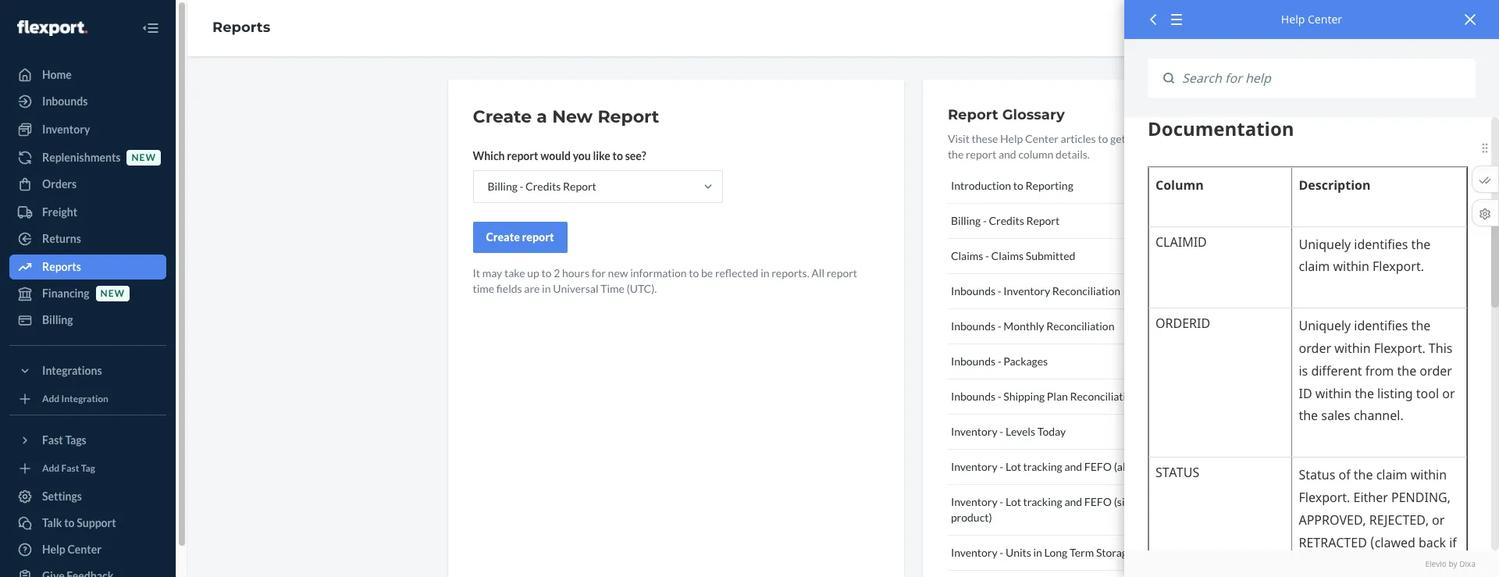 Task type: describe. For each thing, give the bounding box(es) containing it.
inventory - levels today button
[[948, 415, 1203, 450]]

long
[[1045, 546, 1068, 559]]

- for the claims - claims submitted button
[[986, 249, 990, 262]]

visit these help center articles to get a description of the report and column details.
[[948, 132, 1202, 161]]

- down which report would you like to see?
[[520, 180, 524, 193]]

to inside "visit these help center articles to get a description of the report and column details."
[[1099, 132, 1109, 145]]

dixa
[[1460, 558, 1476, 569]]

create for create report
[[486, 230, 520, 244]]

take
[[505, 266, 525, 280]]

claims - claims submitted button
[[948, 239, 1203, 274]]

create a new report
[[473, 106, 660, 127]]

new
[[552, 106, 593, 127]]

column
[[1019, 148, 1054, 161]]

billing - credits report inside button
[[951, 214, 1060, 227]]

reporting
[[1026, 179, 1074, 192]]

universal
[[553, 282, 599, 295]]

1 vertical spatial reports
[[42, 260, 81, 273]]

lot for inventory - lot tracking and fefo (all products)
[[1006, 460, 1022, 473]]

report glossary
[[948, 106, 1065, 123]]

information
[[630, 266, 687, 280]]

talk to support button
[[9, 511, 166, 536]]

reconciliation for inbounds - monthly reconciliation
[[1047, 319, 1115, 333]]

are
[[524, 282, 540, 295]]

inbounds - inventory reconciliation button
[[948, 274, 1203, 309]]

2 vertical spatial billing
[[42, 313, 73, 327]]

introduction to reporting
[[951, 179, 1074, 192]]

talk
[[42, 516, 62, 530]]

units
[[1006, 546, 1032, 559]]

0 vertical spatial credits
[[526, 180, 561, 193]]

it may take up to 2 hours for new information to be reflected in reports. all report time fields are in universal time (utc).
[[473, 266, 858, 295]]

add fast tag
[[42, 463, 95, 474]]

articles
[[1061, 132, 1096, 145]]

create for create a new report
[[473, 106, 532, 127]]

replenishments
[[42, 151, 121, 164]]

it
[[473, 266, 480, 280]]

- for inventory - lot tracking and fefo (all products) button
[[1000, 460, 1004, 473]]

elevio by dixa
[[1426, 558, 1476, 569]]

elevio by dixa link
[[1148, 558, 1476, 569]]

which
[[473, 149, 505, 162]]

add integration
[[42, 393, 109, 405]]

inventory for inventory - lot tracking and fefo (all products)
[[951, 460, 998, 473]]

today
[[1038, 425, 1066, 438]]

time
[[473, 282, 495, 295]]

product)
[[951, 511, 993, 524]]

0 vertical spatial a
[[537, 106, 548, 127]]

(single
[[1114, 495, 1145, 509]]

tag
[[81, 463, 95, 474]]

which report would you like to see?
[[473, 149, 646, 162]]

inventory - units in long term storage
[[951, 546, 1134, 559]]

inbounds for inbounds - shipping plan reconciliation
[[951, 390, 996, 403]]

reflected
[[715, 266, 759, 280]]

levels
[[1006, 425, 1036, 438]]

inbounds - inventory reconciliation
[[951, 284, 1121, 298]]

report inside button
[[1027, 214, 1060, 227]]

2 horizontal spatial help
[[1282, 12, 1306, 27]]

credits inside button
[[989, 214, 1025, 227]]

orders link
[[9, 172, 166, 197]]

inbounds - packages button
[[948, 344, 1203, 380]]

freight
[[42, 205, 77, 219]]

talk to support
[[42, 516, 116, 530]]

in inside button
[[1034, 546, 1043, 559]]

add for add integration
[[42, 393, 60, 405]]

fields
[[497, 282, 522, 295]]

the
[[948, 148, 964, 161]]

lot for inventory - lot tracking and fefo (single product)
[[1006, 495, 1022, 509]]

inventory for inventory - levels today
[[951, 425, 998, 438]]

report up see? at the left of page
[[598, 106, 660, 127]]

report up these
[[948, 106, 999, 123]]

fefo for (single
[[1085, 495, 1112, 509]]

submitted
[[1026, 249, 1076, 262]]

to left reporting
[[1014, 179, 1024, 192]]

and inside "visit these help center articles to get a description of the report and column details."
[[999, 148, 1017, 161]]

integration
[[61, 393, 109, 405]]

to right like
[[613, 149, 623, 162]]

integrations button
[[9, 359, 166, 384]]

center inside "visit these help center articles to get a description of the report and column details."
[[1026, 132, 1059, 145]]

0 horizontal spatial reports link
[[9, 255, 166, 280]]

report down the you
[[563, 180, 597, 193]]

add fast tag link
[[9, 459, 166, 478]]

freight link
[[9, 200, 166, 225]]

Search search field
[[1175, 59, 1476, 98]]

inventory link
[[9, 117, 166, 142]]

settings
[[42, 490, 82, 503]]

help inside "visit these help center articles to get a description of the report and column details."
[[1001, 132, 1023, 145]]

monthly
[[1004, 319, 1045, 333]]

inventory - lot tracking and fefo (all products)
[[951, 460, 1177, 473]]

of
[[1192, 132, 1202, 145]]

a inside "visit these help center articles to get a description of the report and column details."
[[1128, 132, 1134, 145]]

inbounds for inbounds
[[42, 95, 88, 108]]

tracking for (all
[[1024, 460, 1063, 473]]

visit
[[948, 132, 970, 145]]

and for inventory - lot tracking and fefo (single product)
[[1065, 495, 1083, 509]]

2
[[554, 266, 560, 280]]

new inside the it may take up to 2 hours for new information to be reflected in reports. all report time fields are in universal time (utc).
[[608, 266, 628, 280]]

- for inbounds - packages button at the right bottom of the page
[[998, 355, 1002, 368]]

create report
[[486, 230, 554, 244]]

home
[[42, 68, 72, 81]]

glossary
[[1003, 106, 1065, 123]]

to right "talk"
[[64, 516, 75, 530]]

billing inside button
[[951, 214, 981, 227]]

close navigation image
[[141, 19, 160, 37]]

inventory - lot tracking and fefo (all products) button
[[948, 450, 1203, 485]]

these
[[972, 132, 999, 145]]

inbounds - monthly reconciliation
[[951, 319, 1115, 333]]

up
[[527, 266, 540, 280]]

1 horizontal spatial reports link
[[212, 19, 270, 36]]

get
[[1111, 132, 1126, 145]]

- for inventory - levels today button
[[1000, 425, 1004, 438]]

plan
[[1047, 390, 1068, 403]]

elevio
[[1426, 558, 1447, 569]]

0 vertical spatial in
[[761, 266, 770, 280]]



Task type: vqa. For each thing, say whether or not it's contained in the screenshot.
two
no



Task type: locate. For each thing, give the bounding box(es) containing it.
0 vertical spatial new
[[132, 152, 156, 164]]

inbounds for inbounds - inventory reconciliation
[[951, 284, 996, 298]]

1 horizontal spatial a
[[1128, 132, 1134, 145]]

report right all
[[827, 266, 858, 280]]

in
[[761, 266, 770, 280], [542, 282, 551, 295], [1034, 546, 1043, 559]]

reports
[[212, 19, 270, 36], [42, 260, 81, 273]]

1 horizontal spatial billing
[[488, 180, 518, 193]]

in left 'reports.'
[[761, 266, 770, 280]]

add integration link
[[9, 390, 166, 409]]

claims down introduction
[[951, 249, 984, 262]]

0 vertical spatial create
[[473, 106, 532, 127]]

to
[[1099, 132, 1109, 145], [613, 149, 623, 162], [1014, 179, 1024, 192], [542, 266, 552, 280], [689, 266, 699, 280], [64, 516, 75, 530]]

inbounds inside button
[[951, 284, 996, 298]]

report up 'up' at left top
[[522, 230, 554, 244]]

billing - credits report down introduction to reporting
[[951, 214, 1060, 227]]

- inside inventory - lot tracking and fefo (single product)
[[1000, 495, 1004, 509]]

inbounds left packages
[[951, 355, 996, 368]]

description
[[1136, 132, 1190, 145]]

products)
[[1131, 460, 1177, 473]]

may
[[483, 266, 502, 280]]

0 vertical spatial center
[[1308, 12, 1343, 27]]

be
[[701, 266, 713, 280]]

inventory up the product)
[[951, 495, 998, 509]]

lot inside inventory - lot tracking and fefo (all products) button
[[1006, 460, 1022, 473]]

add left integration
[[42, 393, 60, 405]]

a
[[537, 106, 548, 127], [1128, 132, 1134, 145]]

credits down would
[[526, 180, 561, 193]]

billing down the which
[[488, 180, 518, 193]]

packages
[[1004, 355, 1048, 368]]

inventory for inventory
[[42, 123, 90, 136]]

and
[[999, 148, 1017, 161], [1065, 460, 1083, 473], [1065, 495, 1083, 509]]

help down "talk"
[[42, 543, 65, 556]]

help center up search search field
[[1282, 12, 1343, 27]]

claims - claims submitted
[[951, 249, 1076, 262]]

in right "are"
[[542, 282, 551, 295]]

new up time
[[608, 266, 628, 280]]

a right 'get'
[[1128, 132, 1134, 145]]

help center down talk to support in the bottom of the page
[[42, 543, 101, 556]]

report inside "visit these help center articles to get a description of the report and column details."
[[966, 148, 997, 161]]

- for inbounds - shipping plan reconciliation button
[[998, 390, 1002, 403]]

center
[[1308, 12, 1343, 27], [1026, 132, 1059, 145], [68, 543, 101, 556]]

-
[[520, 180, 524, 193], [983, 214, 987, 227], [986, 249, 990, 262], [998, 284, 1002, 298], [998, 319, 1002, 333], [998, 355, 1002, 368], [998, 390, 1002, 403], [1000, 425, 1004, 438], [1000, 460, 1004, 473], [1000, 495, 1004, 509], [1000, 546, 1004, 559]]

reconciliation
[[1053, 284, 1121, 298], [1047, 319, 1115, 333], [1071, 390, 1139, 403]]

1 vertical spatial create
[[486, 230, 520, 244]]

0 vertical spatial fast
[[42, 434, 63, 447]]

1 lot from the top
[[1006, 460, 1022, 473]]

claims left submitted
[[992, 249, 1024, 262]]

center down talk to support button
[[68, 543, 101, 556]]

- left packages
[[998, 355, 1002, 368]]

inventory up replenishments at the left
[[42, 123, 90, 136]]

0 horizontal spatial credits
[[526, 180, 561, 193]]

- for billing - credits report button
[[983, 214, 987, 227]]

shipping
[[1004, 390, 1045, 403]]

1 vertical spatial in
[[542, 282, 551, 295]]

1 vertical spatial new
[[608, 266, 628, 280]]

lot down the "inventory - levels today" on the right
[[1006, 460, 1022, 473]]

create inside button
[[486, 230, 520, 244]]

inventory inside button
[[1004, 284, 1051, 298]]

1 vertical spatial billing
[[951, 214, 981, 227]]

new for financing
[[100, 288, 125, 300]]

new up orders link
[[132, 152, 156, 164]]

create
[[473, 106, 532, 127], [486, 230, 520, 244]]

inventory
[[42, 123, 90, 136], [1004, 284, 1051, 298], [951, 425, 998, 438], [951, 460, 998, 473], [951, 495, 998, 509], [951, 546, 998, 559]]

returns
[[42, 232, 81, 245]]

- for inbounds - monthly reconciliation button
[[998, 319, 1002, 333]]

fefo left "(single"
[[1085, 495, 1112, 509]]

inventory up monthly
[[1004, 284, 1051, 298]]

1 add from the top
[[42, 393, 60, 405]]

1 claims from the left
[[951, 249, 984, 262]]

like
[[593, 149, 611, 162]]

1 vertical spatial tracking
[[1024, 495, 1063, 509]]

new up billing link in the bottom left of the page
[[100, 288, 125, 300]]

for
[[592, 266, 606, 280]]

tracking down inventory - lot tracking and fefo (all products)
[[1024, 495, 1063, 509]]

1 vertical spatial reconciliation
[[1047, 319, 1115, 333]]

report down these
[[966, 148, 997, 161]]

inventory left the levels
[[951, 425, 998, 438]]

- for inventory - units in long term storage button
[[1000, 546, 1004, 559]]

to left 'get'
[[1099, 132, 1109, 145]]

help center
[[1282, 12, 1343, 27], [42, 543, 101, 556]]

- for inbounds - inventory reconciliation button
[[998, 284, 1002, 298]]

inventory inside inventory - lot tracking and fefo (single product)
[[951, 495, 998, 509]]

0 vertical spatial lot
[[1006, 460, 1022, 473]]

fefo inside inventory - lot tracking and fefo (single product)
[[1085, 495, 1112, 509]]

- up inventory - units in long term storage
[[1000, 495, 1004, 509]]

- for inventory - lot tracking and fefo (single product) button
[[1000, 495, 1004, 509]]

report left would
[[507, 149, 539, 162]]

flexport logo image
[[17, 20, 87, 36]]

0 vertical spatial reconciliation
[[1053, 284, 1121, 298]]

0 vertical spatial help
[[1282, 12, 1306, 27]]

0 vertical spatial add
[[42, 393, 60, 405]]

reconciliation for inbounds - inventory reconciliation
[[1053, 284, 1121, 298]]

report
[[598, 106, 660, 127], [948, 106, 999, 123], [563, 180, 597, 193], [1027, 214, 1060, 227]]

0 vertical spatial help center
[[1282, 12, 1343, 27]]

billing down financing
[[42, 313, 73, 327]]

billing link
[[9, 308, 166, 333]]

2 lot from the top
[[1006, 495, 1022, 509]]

see?
[[625, 149, 646, 162]]

fast left tag
[[61, 463, 79, 474]]

2 horizontal spatial in
[[1034, 546, 1043, 559]]

to left be
[[689, 266, 699, 280]]

- down claims - claims submitted
[[998, 284, 1002, 298]]

billing down introduction
[[951, 214, 981, 227]]

reconciliation inside inbounds - shipping plan reconciliation button
[[1071, 390, 1139, 403]]

- left units
[[1000, 546, 1004, 559]]

reconciliation down inbounds - packages button at the right bottom of the page
[[1071, 390, 1139, 403]]

fefo
[[1085, 460, 1112, 473], [1085, 495, 1112, 509]]

reconciliation inside inbounds - inventory reconciliation button
[[1053, 284, 1121, 298]]

report inside the it may take up to 2 hours for new information to be reflected in reports. all report time fields are in universal time (utc).
[[827, 266, 858, 280]]

0 horizontal spatial in
[[542, 282, 551, 295]]

credits
[[526, 180, 561, 193], [989, 214, 1025, 227]]

inventory - levels today
[[951, 425, 1066, 438]]

tracking inside inventory - lot tracking and fefo (single product)
[[1024, 495, 1063, 509]]

integrations
[[42, 364, 102, 377]]

0 vertical spatial billing - credits report
[[488, 180, 597, 193]]

tracking down 'today' at the bottom of the page
[[1024, 460, 1063, 473]]

0 vertical spatial reports link
[[212, 19, 270, 36]]

2 vertical spatial center
[[68, 543, 101, 556]]

- up inbounds - inventory reconciliation
[[986, 249, 990, 262]]

report
[[966, 148, 997, 161], [507, 149, 539, 162], [522, 230, 554, 244], [827, 266, 858, 280]]

1 horizontal spatial billing - credits report
[[951, 214, 1060, 227]]

create up may
[[486, 230, 520, 244]]

inventory for inventory - lot tracking and fefo (single product)
[[951, 495, 998, 509]]

and down inventory - lot tracking and fefo (all products) button
[[1065, 495, 1083, 509]]

report down reporting
[[1027, 214, 1060, 227]]

fast inside dropdown button
[[42, 434, 63, 447]]

0 horizontal spatial billing
[[42, 313, 73, 327]]

returns link
[[9, 227, 166, 252]]

2 add from the top
[[42, 463, 60, 474]]

create report button
[[473, 222, 568, 253]]

1 horizontal spatial in
[[761, 266, 770, 280]]

1 vertical spatial fast
[[61, 463, 79, 474]]

2 claims from the left
[[992, 249, 1024, 262]]

by
[[1449, 558, 1458, 569]]

0 horizontal spatial claims
[[951, 249, 984, 262]]

lot up units
[[1006, 495, 1022, 509]]

a left new on the left of page
[[537, 106, 548, 127]]

0 vertical spatial and
[[999, 148, 1017, 161]]

and left column
[[999, 148, 1017, 161]]

credits down introduction to reporting
[[989, 214, 1025, 227]]

(all
[[1114, 460, 1129, 473]]

2 tracking from the top
[[1024, 495, 1063, 509]]

1 vertical spatial add
[[42, 463, 60, 474]]

2 vertical spatial help
[[42, 543, 65, 556]]

fefo left (all
[[1085, 460, 1112, 473]]

1 vertical spatial lot
[[1006, 495, 1022, 509]]

billing - credits report down would
[[488, 180, 597, 193]]

2 fefo from the top
[[1085, 495, 1112, 509]]

hours
[[562, 266, 590, 280]]

inbounds down claims - claims submitted
[[951, 284, 996, 298]]

2 horizontal spatial new
[[608, 266, 628, 280]]

introduction
[[951, 179, 1012, 192]]

2 vertical spatial in
[[1034, 546, 1043, 559]]

2 vertical spatial new
[[100, 288, 125, 300]]

reconciliation inside inbounds - monthly reconciliation button
[[1047, 319, 1115, 333]]

all
[[812, 266, 825, 280]]

center up column
[[1026, 132, 1059, 145]]

2 horizontal spatial center
[[1308, 12, 1343, 27]]

1 vertical spatial and
[[1065, 460, 1083, 473]]

and for inventory - lot tracking and fefo (all products)
[[1065, 460, 1083, 473]]

billing - credits report button
[[948, 204, 1203, 239]]

- left shipping
[[998, 390, 1002, 403]]

0 horizontal spatial center
[[68, 543, 101, 556]]

reconciliation down the claims - claims submitted button
[[1053, 284, 1121, 298]]

2 horizontal spatial billing
[[951, 214, 981, 227]]

introduction to reporting button
[[948, 169, 1203, 204]]

0 horizontal spatial billing - credits report
[[488, 180, 597, 193]]

lot inside inventory - lot tracking and fefo (single product)
[[1006, 495, 1022, 509]]

add inside add integration "link"
[[42, 393, 60, 405]]

0 horizontal spatial reports
[[42, 260, 81, 273]]

add up settings
[[42, 463, 60, 474]]

0 vertical spatial reports
[[212, 19, 270, 36]]

1 vertical spatial fefo
[[1085, 495, 1112, 509]]

inventory - lot tracking and fefo (single product)
[[951, 495, 1145, 524]]

1 fefo from the top
[[1085, 460, 1112, 473]]

1 tracking from the top
[[1024, 460, 1063, 473]]

tags
[[65, 434, 87, 447]]

center up search search field
[[1308, 12, 1343, 27]]

0 horizontal spatial help center
[[42, 543, 101, 556]]

- left the levels
[[1000, 425, 1004, 438]]

inventory down the product)
[[951, 546, 998, 559]]

to left 2
[[542, 266, 552, 280]]

create up the which
[[473, 106, 532, 127]]

1 horizontal spatial claims
[[992, 249, 1024, 262]]

inbounds - shipping plan reconciliation button
[[948, 380, 1203, 415]]

settings link
[[9, 484, 166, 509]]

reconciliation down inbounds - inventory reconciliation button
[[1047, 319, 1115, 333]]

- down the "inventory - levels today" on the right
[[1000, 460, 1004, 473]]

(utc).
[[627, 282, 657, 295]]

financing
[[42, 287, 90, 300]]

0 horizontal spatial a
[[537, 106, 548, 127]]

inventory - units in long term storage button
[[948, 536, 1203, 571]]

add for add fast tag
[[42, 463, 60, 474]]

fast tags
[[42, 434, 87, 447]]

inventory down the "inventory - levels today" on the right
[[951, 460, 998, 473]]

inbounds - shipping plan reconciliation
[[951, 390, 1139, 403]]

time
[[601, 282, 625, 295]]

- inside button
[[998, 284, 1002, 298]]

billing
[[488, 180, 518, 193], [951, 214, 981, 227], [42, 313, 73, 327]]

tracking for (single
[[1024, 495, 1063, 509]]

add inside add fast tag link
[[42, 463, 60, 474]]

1 vertical spatial center
[[1026, 132, 1059, 145]]

0 vertical spatial tracking
[[1024, 460, 1063, 473]]

0 vertical spatial billing
[[488, 180, 518, 193]]

1 vertical spatial credits
[[989, 214, 1025, 227]]

2 vertical spatial reconciliation
[[1071, 390, 1139, 403]]

1 horizontal spatial center
[[1026, 132, 1059, 145]]

fefo for (all
[[1085, 460, 1112, 473]]

0 vertical spatial fefo
[[1085, 460, 1112, 473]]

- left monthly
[[998, 319, 1002, 333]]

inventory for inventory - units in long term storage
[[951, 546, 998, 559]]

and down inventory - levels today button
[[1065, 460, 1083, 473]]

inbounds - packages
[[951, 355, 1048, 368]]

help down report glossary
[[1001, 132, 1023, 145]]

reports.
[[772, 266, 810, 280]]

0 horizontal spatial help
[[42, 543, 65, 556]]

help center link
[[9, 537, 166, 562]]

would
[[541, 149, 571, 162]]

1 horizontal spatial help center
[[1282, 12, 1343, 27]]

orders
[[42, 177, 77, 191]]

inbounds down inbounds - packages
[[951, 390, 996, 403]]

fast tags button
[[9, 428, 166, 453]]

help up search search field
[[1282, 12, 1306, 27]]

1 vertical spatial help center
[[42, 543, 101, 556]]

0 horizontal spatial new
[[100, 288, 125, 300]]

you
[[573, 149, 591, 162]]

1 horizontal spatial reports
[[212, 19, 270, 36]]

1 horizontal spatial credits
[[989, 214, 1025, 227]]

and inside inventory - lot tracking and fefo (single product)
[[1065, 495, 1083, 509]]

inbounds for inbounds - monthly reconciliation
[[951, 319, 996, 333]]

- inside button
[[986, 249, 990, 262]]

1 vertical spatial reports link
[[9, 255, 166, 280]]

fast left the tags
[[42, 434, 63, 447]]

inbounds down home
[[42, 95, 88, 108]]

inbounds up inbounds - packages
[[951, 319, 996, 333]]

1 vertical spatial a
[[1128, 132, 1134, 145]]

1 horizontal spatial new
[[132, 152, 156, 164]]

inbounds for inbounds - packages
[[951, 355, 996, 368]]

report inside button
[[522, 230, 554, 244]]

tracking inside inventory - lot tracking and fefo (all products) button
[[1024, 460, 1063, 473]]

1 vertical spatial help
[[1001, 132, 1023, 145]]

in left 'long'
[[1034, 546, 1043, 559]]

home link
[[9, 62, 166, 87]]

1 vertical spatial billing - credits report
[[951, 214, 1060, 227]]

1 horizontal spatial help
[[1001, 132, 1023, 145]]

support
[[77, 516, 116, 530]]

- down introduction
[[983, 214, 987, 227]]

new for replenishments
[[132, 152, 156, 164]]

and inside inventory - lot tracking and fefo (all products) button
[[1065, 460, 1083, 473]]

reports link
[[212, 19, 270, 36], [9, 255, 166, 280]]

2 vertical spatial and
[[1065, 495, 1083, 509]]

inbounds link
[[9, 89, 166, 114]]



